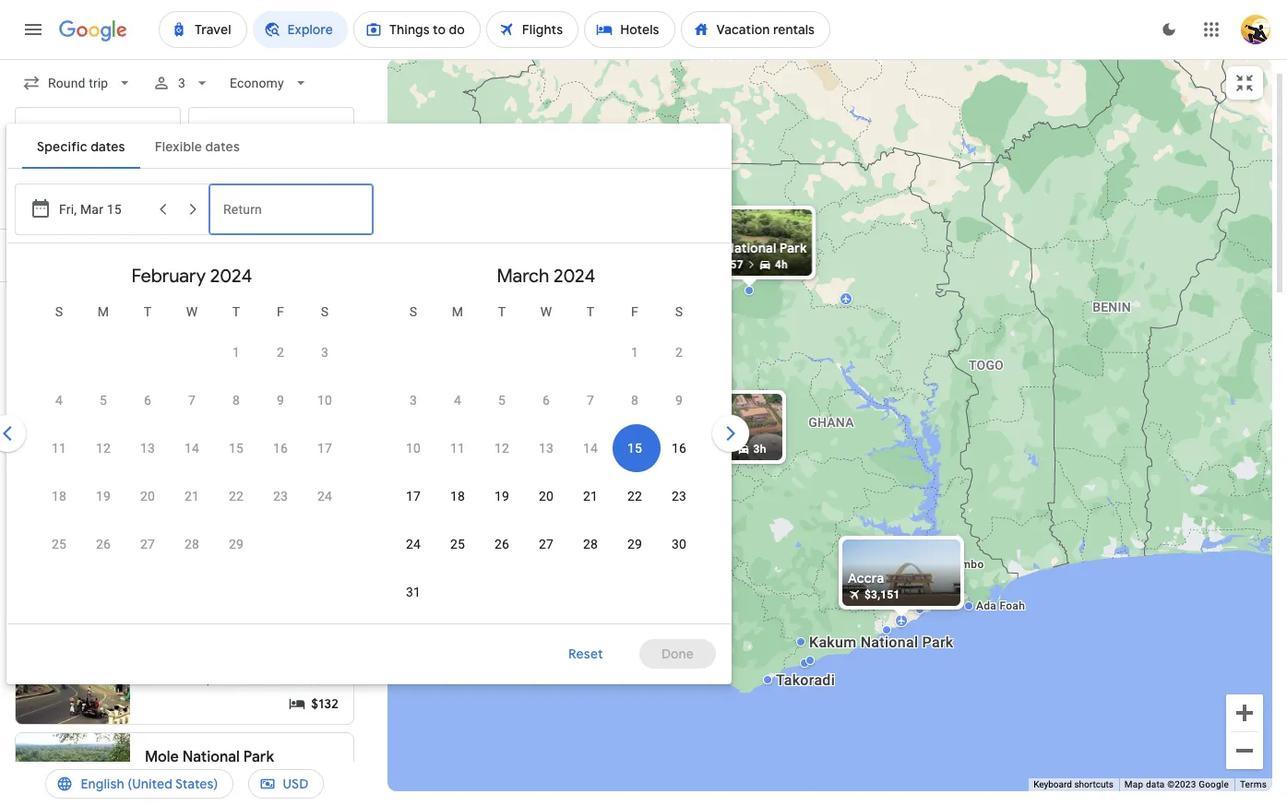 Task type: vqa. For each thing, say whether or not it's contained in the screenshot.


Task type: locate. For each thing, give the bounding box(es) containing it.
1 horizontal spatial 8 button
[[613, 378, 657, 423]]

9
[[277, 393, 284, 408], [675, 393, 683, 408]]

1 8 from the left
[[233, 393, 240, 408]]

1 horizontal spatial 4
[[454, 393, 461, 408]]

2 stops left fri, feb 9 "element"
[[225, 400, 263, 413]]

3 inside february 2024 row group
[[321, 345, 329, 360]]

2024 up 'about'
[[210, 265, 252, 288]]

0 horizontal spatial 11 button
[[37, 426, 81, 471]]

29 inside february 2024 row group
[[229, 537, 244, 552]]

1 vertical spatial 20 hr 20 min
[[230, 537, 294, 550]]

2 w from the left
[[540, 305, 552, 319]]

sat, mar 30 element
[[672, 535, 687, 554]]

1 button for february 2024
[[214, 330, 258, 375]]

0 horizontal spatial kakum
[[145, 475, 193, 494]]

19 inside february 2024 row group
[[96, 489, 111, 504]]

18
[[52, 489, 66, 504], [450, 489, 465, 504]]

national up 5657 us dollars text field
[[724, 240, 776, 257]]

1 7 from the left
[[188, 393, 196, 408]]

1 12 from the left
[[96, 441, 111, 456]]

3 for top 3 button
[[321, 345, 329, 360]]

17 inside "march 2024" row group
[[406, 489, 421, 504]]

national up states)
[[182, 748, 240, 767]]

0 horizontal spatial 18
[[52, 489, 66, 504]]

26 button right sun, feb 25 element
[[81, 522, 125, 567]]

1 horizontal spatial 6 button
[[524, 378, 568, 423]]

15 button right thu, mar 14 element
[[613, 426, 657, 471]]

20 hr 20 min down fri, feb 23 element
[[230, 537, 294, 550]]

18 inside "march 2024" row group
[[450, 489, 465, 504]]

1 horizontal spatial 13 button
[[524, 426, 568, 471]]

12 inside february 2024 row group
[[96, 441, 111, 456]]

26
[[96, 537, 111, 552], [495, 537, 509, 552]]

22 button right thu, mar 21 element
[[613, 474, 657, 519]]

19 right the "sun, feb 18" element
[[96, 489, 111, 504]]

1 horizontal spatial w
[[540, 305, 552, 319]]

keyboard
[[1034, 780, 1072, 790]]

0 horizontal spatial 20 button
[[125, 474, 170, 519]]

mon, mar 11 element
[[450, 439, 465, 458]]

1 18 from the left
[[52, 489, 66, 504]]

0 horizontal spatial 8 button
[[214, 378, 258, 423]]

0 horizontal spatial 15 button
[[214, 426, 258, 471]]

s up sat, mar 2 "element"
[[675, 305, 683, 319]]

2 19 button from the left
[[480, 474, 524, 519]]

17 for sat, feb 17 element in the bottom left of the page
[[317, 441, 332, 456]]

14 button
[[170, 426, 214, 471], [568, 426, 613, 471]]

24 left mon, mar 25 element
[[406, 537, 421, 552]]

15 right thu, mar 14 element
[[627, 441, 642, 456]]

1 horizontal spatial 12
[[495, 441, 509, 456]]

24 right fri, feb 23 element
[[317, 489, 332, 504]]

14 inside "march 2024" row group
[[583, 441, 598, 456]]

2 11 from the left
[[450, 441, 465, 456]]

mon, mar 4 element
[[454, 391, 461, 410]]

2 horizontal spatial 3
[[410, 393, 417, 408]]

0 horizontal spatial mole national park
[[145, 748, 274, 767]]

1 button inside february 2024 row group
[[214, 330, 258, 375]]

thu, feb 8 element
[[233, 391, 240, 410]]

w down 'march 2024' at the left of page
[[540, 305, 552, 319]]

english
[[81, 776, 124, 793]]

1
[[233, 345, 240, 360], [631, 345, 639, 360]]

25 button left the mon, feb 26 "element" at the bottom left
[[37, 522, 81, 567]]

1 horizontal spatial mole
[[691, 240, 721, 257]]

1 19 button from the left
[[81, 474, 125, 519]]

2 14 from the left
[[583, 441, 598, 456]]

18 button left mon, feb 19 element
[[37, 474, 81, 519]]

tue, feb 13 element
[[140, 439, 155, 458]]

f inside "march 2024" row group
[[631, 305, 639, 319]]

2 12 from the left
[[495, 441, 509, 456]]

w inside february 2024 row group
[[186, 305, 198, 319]]

21 inside "march 2024" row group
[[583, 489, 598, 504]]

1 9 button from the left
[[258, 378, 303, 423]]

tue, mar 12 element
[[495, 439, 509, 458]]

15 inside february 2024 row group
[[229, 441, 244, 456]]

26 right sun, feb 25 element
[[96, 537, 111, 552]]

1 15 from the left
[[229, 441, 244, 456]]

5 inside "march 2024" row group
[[498, 393, 506, 408]]

february
[[132, 265, 206, 288]]

min down fri, feb 23 element
[[275, 537, 294, 550]]

13 button right tue, mar 12 element
[[524, 426, 568, 471]]

1 horizontal spatial 5
[[498, 393, 506, 408]]

4 right sun, mar 3 element
[[454, 393, 461, 408]]

2 inside "march 2024" row group
[[675, 345, 683, 360]]

1 13 from the left
[[140, 441, 155, 456]]

s up sun, mar 3 element
[[409, 305, 417, 319]]

1 horizontal spatial mole national park
[[691, 240, 807, 257]]

keyboard shortcuts
[[1034, 780, 1114, 790]]

12 inside "march 2024" row group
[[495, 441, 509, 456]]

14 inside february 2024 row group
[[184, 441, 199, 456]]

m inside "march 2024" row group
[[452, 305, 463, 319]]

row
[[214, 321, 347, 376], [613, 321, 701, 376], [37, 376, 347, 424], [391, 376, 701, 424], [37, 424, 347, 472], [391, 424, 701, 472], [37, 472, 347, 520], [391, 472, 701, 520], [37, 520, 258, 568], [391, 520, 701, 568]]

23
[[273, 489, 288, 504], [672, 489, 687, 504]]

tue, mar 5 element
[[498, 391, 506, 410]]

kakum up the takoradi
[[809, 634, 856, 651]]

5 for tue, mar 5 element
[[498, 393, 506, 408]]

fri, feb 2 element
[[277, 343, 284, 362]]

0 vertical spatial 24 button
[[303, 474, 347, 519]]

0 horizontal spatial m
[[98, 305, 109, 319]]

national inside mole national park button
[[182, 748, 240, 767]]

20 button left wed, feb 21 element
[[125, 474, 170, 519]]

23 right fri, mar 22 element
[[672, 489, 687, 504]]

28
[[184, 537, 199, 552], [583, 537, 598, 552]]

16 right fri, mar 15, departure date. element
[[672, 441, 687, 456]]

ada foah
[[976, 600, 1025, 613]]

2024 inside row group
[[210, 265, 252, 288]]

0 horizontal spatial 12
[[96, 441, 111, 456]]

row down wed, feb 14 element
[[37, 472, 347, 520]]

0 vertical spatial 3 button
[[303, 330, 347, 375]]

7 for the "thu, mar 7" element
[[587, 393, 594, 408]]

23 for fri, feb 23 element
[[273, 489, 288, 504]]

16 button right fri, mar 15, departure date. element
[[657, 426, 701, 471]]

hr right fri, feb 9 "element"
[[290, 400, 300, 413]]

6 inside "march 2024" row group
[[543, 393, 550, 408]]

12 button
[[81, 426, 125, 471], [480, 426, 524, 471]]

21
[[184, 489, 199, 504], [583, 489, 598, 504]]

loading results progress bar
[[0, 59, 1287, 63]]

3
[[178, 76, 186, 90], [321, 345, 329, 360], [410, 393, 417, 408]]

tue, feb 27 element
[[140, 535, 155, 554]]

10 button left the mon, mar 11 element at the bottom left
[[391, 426, 436, 471]]

5 button left wed, mar 6 element on the left
[[480, 378, 524, 423]]

1 horizontal spatial 7
[[587, 393, 594, 408]]

0 horizontal spatial 27 button
[[125, 522, 170, 567]]

10 inside "march 2024" row group
[[406, 441, 421, 456]]

2 left thu, feb 8 element
[[225, 400, 231, 413]]

10 for sat, feb 10 element
[[317, 393, 332, 408]]

6
[[144, 393, 151, 408], [543, 393, 550, 408]]

24 button
[[303, 474, 347, 519], [391, 522, 436, 567]]

f inside row group
[[277, 305, 284, 319]]

1 vertical spatial $3,151
[[864, 589, 900, 602]]

1 19 from the left
[[96, 489, 111, 504]]

27 left the wed, feb 28 element
[[140, 537, 155, 552]]

26 for the tue, mar 26 element
[[495, 537, 509, 552]]

1 horizontal spatial 27 button
[[524, 522, 568, 567]]

1 vertical spatial 4h
[[326, 674, 339, 687]]

1 inside february 2024 row group
[[233, 345, 240, 360]]

sun, mar 3 element
[[410, 391, 417, 410]]

hr left 4h text field
[[246, 674, 256, 687]]

w inside "march 2024" row group
[[540, 305, 552, 319]]

16 inside february 2024 row group
[[273, 441, 288, 456]]

0 horizontal spatial 21
[[184, 489, 199, 504]]

w
[[186, 305, 198, 319], [540, 305, 552, 319]]

march
[[497, 265, 549, 288]]

25 inside february 2024 row group
[[52, 537, 66, 552]]

1 6 from the left
[[144, 393, 151, 408]]

21 button
[[170, 474, 214, 519], [568, 474, 613, 519]]

2 4 from the left
[[454, 393, 461, 408]]

3151 US dollars text field
[[864, 589, 900, 602]]

1 26 from the left
[[96, 537, 111, 552]]

1 vertical spatial 24
[[406, 537, 421, 552]]

1 11 from the left
[[52, 441, 66, 456]]

thu, mar 7 element
[[587, 391, 594, 410]]

sat, mar 16 element
[[672, 439, 687, 458]]

12 right sun, feb 11 element
[[96, 441, 111, 456]]

27 inside "march 2024" row group
[[539, 537, 554, 552]]

park inside button
[[243, 748, 274, 767]]

10 button
[[303, 378, 347, 423], [391, 426, 436, 471]]

0 horizontal spatial 16 button
[[258, 426, 303, 471]]

29 button right the wed, feb 28 element
[[214, 522, 258, 567]]

28 for the wed, feb 28 element
[[184, 537, 199, 552]]

2 2024 from the left
[[554, 265, 596, 288]]

14
[[184, 441, 199, 456], [583, 441, 598, 456]]

6 button right tue, mar 5 element
[[524, 378, 568, 423]]

f left results
[[277, 305, 284, 319]]

2024 inside row group
[[554, 265, 596, 288]]

11 button left tue, mar 12 element
[[436, 426, 480, 471]]

1 inside "march 2024" row group
[[631, 345, 639, 360]]

0 horizontal spatial 6 button
[[125, 378, 170, 423]]

None field
[[15, 66, 141, 100], [223, 66, 317, 100], [15, 66, 141, 100], [223, 66, 317, 100]]

0 vertical spatial min
[[319, 400, 339, 413]]

5
[[100, 393, 107, 408], [498, 393, 506, 408]]

16 inside "march 2024" row group
[[672, 441, 687, 456]]

foah
[[999, 600, 1025, 613]]

park
[[779, 240, 807, 257], [257, 475, 288, 494], [922, 634, 953, 651], [243, 748, 274, 767]]

2 2 button from the left
[[657, 330, 701, 375]]

29 for thu, feb 29 'element'
[[229, 537, 244, 552]]

stops left thu, feb 29 'element'
[[190, 537, 219, 550]]

20
[[274, 400, 287, 413], [303, 400, 316, 413], [140, 489, 155, 504], [539, 489, 554, 504], [230, 537, 243, 550], [259, 537, 272, 550], [230, 674, 243, 687], [259, 674, 272, 687]]

row containing 24
[[391, 520, 701, 568]]

8 button
[[214, 378, 258, 423], [613, 378, 657, 423]]

11 left tue, mar 12 element
[[450, 441, 465, 456]]

1 vertical spatial 17
[[406, 489, 421, 504]]

14 left thu, feb 15 element
[[184, 441, 199, 456]]

1 26 button from the left
[[81, 522, 125, 567]]

2 vertical spatial hr
[[246, 674, 256, 687]]

sat, mar 2 element
[[675, 343, 683, 362]]

4 button
[[37, 378, 81, 423], [436, 378, 480, 423]]

29 right the wed, feb 28 element
[[229, 537, 244, 552]]

$3,151 for $3,151 text field
[[864, 589, 900, 602]]

0 horizontal spatial mole
[[145, 748, 179, 767]]

25 inside "march 2024" row group
[[450, 537, 465, 552]]

11 inside "march 2024" row group
[[450, 441, 465, 456]]

7 button left thu, feb 8 element
[[170, 378, 214, 423]]

17 left the mon, mar 18 element
[[406, 489, 421, 504]]

21 right tue, feb 20 element
[[184, 489, 199, 504]]

22 inside "march 2024" row group
[[627, 489, 642, 504]]

1 button for march 2024
[[613, 330, 657, 375]]

1 horizontal spatial kakum national park
[[809, 634, 953, 651]]

29 left sat, mar 30 element
[[627, 537, 642, 552]]

23 button left sat, feb 24 element
[[258, 474, 303, 519]]

5 inside february 2024 row group
[[100, 393, 107, 408]]

0 horizontal spatial 13 button
[[125, 426, 170, 471]]

18 for the mon, mar 18 element
[[450, 489, 465, 504]]

28 inside "march 2024" row group
[[583, 537, 598, 552]]

1 m from the left
[[98, 305, 109, 319]]

akosombo
[[928, 558, 984, 571]]

0 vertical spatial 3
[[178, 76, 186, 90]]

27 inside february 2024 row group
[[140, 537, 155, 552]]

0 horizontal spatial 5
[[100, 393, 107, 408]]

1 21 from the left
[[184, 489, 199, 504]]

26 inside february 2024 row group
[[96, 537, 111, 552]]

4 s from the left
[[675, 305, 683, 319]]

29 for fri, mar 29 element at the left bottom
[[627, 537, 642, 552]]

25 left the mon, feb 26 "element" at the bottom left
[[52, 537, 66, 552]]

1 14 button from the left
[[170, 426, 214, 471]]

22
[[229, 489, 244, 504], [627, 489, 642, 504]]

tue, mar 19 element
[[495, 487, 509, 506]]

f for february 2024
[[277, 305, 284, 319]]

23 inside february 2024 row group
[[273, 489, 288, 504]]

fri, mar 22 element
[[627, 487, 642, 506]]

1 28 button from the left
[[170, 522, 214, 567]]

2 right fri, mar 1 element
[[675, 345, 683, 360]]

18 inside february 2024 row group
[[52, 489, 66, 504]]

2 23 button from the left
[[657, 474, 701, 519]]

27 left thu, mar 28 element at the left of page
[[539, 537, 554, 552]]

4 for mon, mar 4 element
[[454, 393, 461, 408]]

wed, feb 28 element
[[184, 535, 199, 554]]

2 29 from the left
[[627, 537, 642, 552]]

2 8 from the left
[[631, 393, 639, 408]]

14 button left fri, mar 15, departure date. element
[[568, 426, 613, 471]]

9 button up sunyani
[[657, 378, 701, 423]]

15 right wed, feb 14 element
[[229, 441, 244, 456]]

4h inside map region
[[774, 258, 787, 271]]

sunyani
[[669, 424, 718, 441]]

mole
[[691, 240, 721, 257], [145, 748, 179, 767]]

2 1 button from the left
[[613, 330, 657, 375]]

2 vertical spatial stops
[[190, 674, 219, 687]]

0 horizontal spatial 26 button
[[81, 522, 125, 567]]

1 horizontal spatial 24 button
[[391, 522, 436, 567]]

mole national park
[[691, 240, 807, 257], [145, 748, 274, 767]]

stops
[[234, 400, 263, 413], [190, 537, 219, 550], [190, 674, 219, 687]]

18 left "tue, mar 19" element
[[450, 489, 465, 504]]

0 horizontal spatial 12 button
[[81, 426, 125, 471]]

2 27 from the left
[[539, 537, 554, 552]]

map
[[1125, 780, 1143, 790]]

25 button left the tue, mar 26 element
[[436, 522, 480, 567]]

10 right fri, feb 9 "element"
[[317, 393, 332, 408]]

22 button
[[214, 474, 258, 519], [613, 474, 657, 519]]

17 right fri, feb 16 element
[[317, 441, 332, 456]]

1 horizontal spatial 10 button
[[391, 426, 436, 471]]

27 button left thu, mar 28 element at the left of page
[[524, 522, 568, 567]]

5 right the 'sun, feb 4' element
[[100, 393, 107, 408]]

4h right 5657 us dollars text field
[[774, 258, 787, 271]]

2 28 from the left
[[583, 537, 598, 552]]

sat, feb 10 element
[[317, 391, 332, 410]]

1 1 button from the left
[[214, 330, 258, 375]]

1 horizontal spatial 11 button
[[436, 426, 480, 471]]

2 departure text field from the top
[[59, 185, 147, 234]]

19 inside "march 2024" row group
[[495, 489, 509, 504]]

1 horizontal spatial 3 button
[[391, 378, 436, 423]]

16 button left sat, feb 17 element in the bottom left of the page
[[258, 426, 303, 471]]

25
[[52, 537, 66, 552], [450, 537, 465, 552]]

1 horizontal spatial 25
[[450, 537, 465, 552]]

$132
[[311, 696, 339, 712]]

17 inside february 2024 row group
[[317, 441, 332, 456]]

1 12 button from the left
[[81, 426, 125, 471]]

1 horizontal spatial 13
[[539, 441, 554, 456]]

kakum down tue, feb 13 'element'
[[145, 475, 193, 494]]

0 horizontal spatial 15
[[229, 441, 244, 456]]

8 inside "march 2024" row group
[[631, 393, 639, 408]]

2 4 button from the left
[[436, 378, 480, 423]]

6 right mon, feb 5 element
[[144, 393, 151, 408]]

7 inside february 2024 row group
[[188, 393, 196, 408]]

sun, mar 31 element
[[406, 583, 421, 602]]

9 button
[[258, 378, 303, 423], [657, 378, 701, 423]]

16 button
[[258, 426, 303, 471], [657, 426, 701, 471]]

m for february 2024
[[98, 305, 109, 319]]

3 hours text field
[[753, 443, 766, 456]]

2 15 from the left
[[627, 441, 642, 456]]

1 29 from the left
[[229, 537, 244, 552]]

1 vertical spatial stops
[[190, 537, 219, 550]]

kakum
[[145, 475, 193, 494], [809, 634, 856, 651]]

2 18 from the left
[[450, 489, 465, 504]]

t down 'march 2024' at the left of page
[[587, 305, 595, 319]]

7 left thu, feb 8 element
[[188, 393, 196, 408]]

29
[[229, 537, 244, 552], [627, 537, 642, 552]]

26 inside "march 2024" row group
[[495, 537, 509, 552]]

stops down coast
[[190, 674, 219, 687]]

grid containing february 2024
[[15, 251, 723, 635]]

2 21 from the left
[[583, 489, 598, 504]]

22 right wed, feb 21 element
[[229, 489, 244, 504]]

1 horizontal spatial 10
[[406, 441, 421, 456]]

2024 for february 2024
[[210, 265, 252, 288]]

$5,657 for 5657 us dollars text field
[[708, 258, 743, 271]]

1 button left sat, mar 2 "element"
[[613, 330, 657, 375]]

4 inside row group
[[454, 393, 461, 408]]

14 for thu, mar 14 element
[[583, 441, 598, 456]]

2 7 from the left
[[587, 393, 594, 408]]

grid
[[15, 251, 723, 635]]

tue, mar 26 element
[[495, 535, 509, 554]]

0 horizontal spatial 26
[[96, 537, 111, 552]]

2 13 from the left
[[539, 441, 554, 456]]

12 button right sun, feb 11 element
[[81, 426, 125, 471]]

16
[[273, 441, 288, 456], [672, 441, 687, 456]]

fri, feb 9 element
[[277, 391, 284, 410]]

11 left mon, feb 12 element
[[52, 441, 66, 456]]

1 vertical spatial kakum national park
[[809, 634, 953, 651]]

2 stops
[[225, 400, 263, 413], [181, 537, 219, 550], [181, 674, 219, 687]]

28 button
[[170, 522, 214, 567], [568, 522, 613, 567]]

2 22 from the left
[[627, 489, 642, 504]]

1 vertical spatial mole national park
[[145, 748, 274, 767]]

11 inside february 2024 row group
[[52, 441, 66, 456]]

29 inside "march 2024" row group
[[627, 537, 642, 552]]

t up the thu, feb 1 element
[[232, 305, 240, 319]]

1 button inside "march 2024" row group
[[613, 330, 657, 375]]

27 for the 'tue, feb 27' element
[[140, 537, 155, 552]]

15 inside "march 2024" row group
[[627, 441, 642, 456]]

3 button left mon, mar 4 element
[[391, 378, 436, 423]]

1 for february 2024
[[233, 345, 240, 360]]

6 for tue, feb 6 element in the left of the page
[[144, 393, 151, 408]]

national
[[724, 240, 776, 257], [196, 475, 253, 494], [860, 634, 918, 651], [182, 748, 240, 767]]

16 for fri, feb 16 element
[[273, 441, 288, 456]]

thu, feb 1 element
[[233, 343, 240, 362]]

9 inside "march 2024" row group
[[675, 393, 683, 408]]

1 14 from the left
[[184, 441, 199, 456]]

1 vertical spatial mole
[[145, 748, 179, 767]]

kakum inside map region
[[809, 634, 856, 651]]

0 horizontal spatial 3
[[178, 76, 186, 90]]

0 horizontal spatial 9
[[277, 393, 284, 408]]

20 hr 20 min
[[274, 400, 339, 413], [230, 537, 294, 550], [230, 674, 294, 687]]

15 button
[[214, 426, 258, 471], [613, 426, 657, 471]]

row down wed, mar 13 element
[[391, 472, 701, 520]]

17 for sun, mar 17 element
[[406, 489, 421, 504]]

accra
[[848, 570, 884, 587]]

1 horizontal spatial f
[[631, 305, 639, 319]]

0 vertical spatial 10 button
[[303, 378, 347, 423]]

21 for thu, mar 21 element
[[583, 489, 598, 504]]

9 inside february 2024 row group
[[277, 393, 284, 408]]

1 11 button from the left
[[37, 426, 81, 471]]

1 23 from the left
[[273, 489, 288, 504]]

1 horizontal spatial 6
[[543, 393, 550, 408]]

4h for 4 hours text box
[[774, 258, 787, 271]]

1 horizontal spatial 28 button
[[568, 522, 613, 567]]

3 inside "march 2024" row group
[[410, 393, 417, 408]]

w for february
[[186, 305, 198, 319]]

$3,151 for 3151 us dollars text box
[[302, 382, 339, 399]]

t down march
[[498, 305, 506, 319]]

0 horizontal spatial 3 button
[[303, 330, 347, 375]]

29 button
[[214, 522, 258, 567], [613, 522, 657, 567]]

13 inside "march 2024" row group
[[539, 441, 554, 456]]

19 for mon, feb 19 element
[[96, 489, 111, 504]]

mole national park up 5657 us dollars text field
[[691, 240, 807, 257]]

1 horizontal spatial $3,151
[[864, 589, 900, 602]]

1 horizontal spatial 11
[[450, 441, 465, 456]]

13 inside february 2024 row group
[[140, 441, 155, 456]]

4 button inside february 2024 row group
[[37, 378, 81, 423]]

5 for mon, feb 5 element
[[100, 393, 107, 408]]

1 5 button from the left
[[81, 378, 125, 423]]

7 inside "march 2024" row group
[[587, 393, 594, 408]]

m inside february 2024 row group
[[98, 305, 109, 319]]

wed, mar 27 element
[[539, 535, 554, 554]]

1 25 from the left
[[52, 537, 66, 552]]

8 inside february 2024 row group
[[233, 393, 240, 408]]

3151 US dollars text field
[[302, 381, 339, 400]]

24 inside row group
[[406, 537, 421, 552]]

13 button left wed, feb 14 element
[[125, 426, 170, 471]]

18 for the "sun, feb 18" element
[[52, 489, 66, 504]]

23 for the sat, mar 23 element
[[672, 489, 687, 504]]

2 18 button from the left
[[436, 474, 480, 519]]

22 inside february 2024 row group
[[229, 489, 244, 504]]

row up wed, feb 14 element
[[37, 376, 347, 424]]

16 left sat, feb 17 element in the bottom left of the page
[[273, 441, 288, 456]]

23 inside "march 2024" row group
[[672, 489, 687, 504]]

keyboard shortcuts button
[[1034, 779, 1114, 792]]

15 for thu, feb 15 element
[[229, 441, 244, 456]]

$3,151
[[302, 382, 339, 399], [864, 589, 900, 602]]

19
[[96, 489, 111, 504], [495, 489, 509, 504]]

20 hr 20 min left 4h text field
[[230, 674, 294, 687]]

thu, feb 22 element
[[229, 487, 244, 506]]

3 button
[[303, 330, 347, 375], [391, 378, 436, 423]]

0 vertical spatial 17 button
[[303, 426, 347, 471]]

7 button
[[170, 378, 214, 423], [568, 378, 613, 423]]

1 horizontal spatial 2024
[[554, 265, 596, 288]]

17 button
[[303, 426, 347, 471], [391, 474, 436, 519]]

1 horizontal spatial 1 button
[[613, 330, 657, 375]]

0 horizontal spatial 29 button
[[214, 522, 258, 567]]

1 t from the left
[[144, 305, 152, 319]]

m
[[98, 305, 109, 319], [452, 305, 463, 319]]

19 button
[[81, 474, 125, 519], [480, 474, 524, 519]]

fri, mar 1 element
[[631, 343, 639, 362]]

13 left wed, feb 14 element
[[140, 441, 155, 456]]

24
[[317, 489, 332, 504], [406, 537, 421, 552]]

2024
[[210, 265, 252, 288], [554, 265, 596, 288]]

10 inside february 2024 row group
[[317, 393, 332, 408]]

9 button right thu, feb 8 element
[[258, 378, 303, 423]]

0 horizontal spatial 25 button
[[37, 522, 81, 567]]

1 horizontal spatial m
[[452, 305, 463, 319]]

hr
[[290, 400, 300, 413], [246, 537, 256, 550], [246, 674, 256, 687]]

row up wed, feb 21 element
[[37, 424, 347, 472]]

6 inside february 2024 row group
[[144, 393, 151, 408]]

1 horizontal spatial 26 button
[[480, 522, 524, 567]]

fri, feb 16 element
[[273, 439, 288, 458]]

21 button right tue, feb 20 element
[[170, 474, 214, 519]]

grid inside filters form
[[15, 251, 723, 635]]

thu, mar 28 element
[[583, 535, 598, 554]]

4 hours text field
[[326, 673, 339, 687]]

1 horizontal spatial 23 button
[[657, 474, 701, 519]]

20 inside row group
[[140, 489, 155, 504]]

f
[[277, 305, 284, 319], [631, 305, 639, 319]]

1 9 from the left
[[277, 393, 284, 408]]

2 23 from the left
[[672, 489, 687, 504]]

1 16 from the left
[[273, 441, 288, 456]]

19 button inside february 2024 row group
[[81, 474, 125, 519]]

mon, feb 5 element
[[100, 391, 107, 410]]

24 inside row group
[[317, 489, 332, 504]]

2 t from the left
[[232, 305, 240, 319]]

2 9 from the left
[[675, 393, 683, 408]]

6 right tue, mar 5 element
[[543, 393, 550, 408]]

6 button
[[125, 378, 170, 423], [524, 378, 568, 423]]

sun, feb 25 element
[[52, 535, 66, 554]]

7
[[188, 393, 196, 408], [587, 393, 594, 408]]

28 inside february 2024 row group
[[184, 537, 199, 552]]

0 horizontal spatial 9 button
[[258, 378, 303, 423]]

t
[[144, 305, 152, 319], [232, 305, 240, 319], [498, 305, 506, 319], [587, 305, 595, 319]]

states)
[[175, 776, 218, 793]]

8
[[233, 393, 240, 408], [631, 393, 639, 408]]

row containing 10
[[391, 424, 701, 472]]

0 horizontal spatial 1 button
[[214, 330, 258, 375]]

1 horizontal spatial 4h
[[774, 258, 787, 271]]

0 horizontal spatial 19 button
[[81, 474, 125, 519]]

thu, feb 15 element
[[229, 439, 244, 458]]

0 horizontal spatial 23
[[273, 489, 288, 504]]

$3,151 inside map region
[[864, 589, 900, 602]]

1 5 from the left
[[100, 393, 107, 408]]

13
[[140, 441, 155, 456], [539, 441, 554, 456]]

3 button up 3151 us dollars text box
[[303, 330, 347, 375]]

0 horizontal spatial 2024
[[210, 265, 252, 288]]

15 button right wed, feb 14 element
[[214, 426, 258, 471]]

1 4 from the left
[[55, 393, 63, 408]]

1 departure text field from the top
[[59, 171, 144, 221]]

0 horizontal spatial 14 button
[[170, 426, 214, 471]]

2 button
[[258, 330, 303, 375], [657, 330, 701, 375]]

w down february 2024
[[186, 305, 198, 319]]

1 4 button from the left
[[37, 378, 81, 423]]

1 horizontal spatial 22 button
[[613, 474, 657, 519]]

Return text field
[[198, 171, 291, 221]]

4 inside row group
[[55, 393, 63, 408]]

23 button
[[258, 474, 303, 519], [657, 474, 701, 519]]

map region
[[208, 0, 1287, 806]]

Departure text field
[[59, 171, 144, 221], [59, 185, 147, 234]]

20 hr 20 min down 3151 us dollars text box
[[274, 400, 339, 413]]

2 8 button from the left
[[613, 378, 657, 423]]

22 right thu, mar 21 element
[[627, 489, 642, 504]]

kakum national park
[[145, 475, 288, 494], [809, 634, 953, 651]]

0 horizontal spatial 10
[[317, 393, 332, 408]]

2 26 from the left
[[495, 537, 509, 552]]

27 button
[[125, 522, 170, 567], [524, 522, 568, 567]]

1 7 button from the left
[[170, 378, 214, 423]]

february 2024
[[132, 265, 252, 288]]

2 m from the left
[[452, 305, 463, 319]]

8 for the fri, mar 8 element
[[631, 393, 639, 408]]

2024 for march 2024
[[554, 265, 596, 288]]

3 inside 3 popup button
[[178, 76, 186, 90]]

1 27 from the left
[[140, 537, 155, 552]]

wed, mar 13 element
[[539, 439, 554, 458]]

0 horizontal spatial 7
[[188, 393, 196, 408]]

1 horizontal spatial 16 button
[[657, 426, 701, 471]]

1 w from the left
[[186, 305, 198, 319]]

1 horizontal spatial 17 button
[[391, 474, 436, 519]]

sat, feb 3 element
[[321, 343, 329, 362]]

1 2024 from the left
[[210, 265, 252, 288]]

21 inside february 2024 row group
[[184, 489, 199, 504]]

0 horizontal spatial 13
[[140, 441, 155, 456]]

wed, feb 21 element
[[184, 487, 199, 506]]

1 1 from the left
[[233, 345, 240, 360]]

0 horizontal spatial 24 button
[[303, 474, 347, 519]]

1 horizontal spatial 12 button
[[480, 426, 524, 471]]

sun, feb 4 element
[[55, 391, 63, 410]]

mon, mar 18 element
[[450, 487, 465, 506]]

0 horizontal spatial 6
[[144, 393, 151, 408]]

wed, feb 7 element
[[188, 391, 196, 410]]

19 button right the mon, mar 18 element
[[480, 474, 524, 519]]

0 vertical spatial 4h
[[774, 258, 787, 271]]

1 horizontal spatial 29
[[627, 537, 642, 552]]

1 2 button from the left
[[258, 330, 303, 375]]

0 horizontal spatial 18 button
[[37, 474, 81, 519]]

sun, feb 11 element
[[52, 439, 66, 458]]

17
[[317, 441, 332, 456], [406, 489, 421, 504]]

0 horizontal spatial 14
[[184, 441, 199, 456]]

28 right the 'tue, feb 27' element
[[184, 537, 199, 552]]

27
[[140, 537, 155, 552], [539, 537, 554, 552]]

6 button right mon, feb 5 element
[[125, 378, 170, 423]]

m up mon, mar 4 element
[[452, 305, 463, 319]]

4 left mon, feb 5 element
[[55, 393, 63, 408]]

$3,151 down accra
[[864, 589, 900, 602]]



Task type: describe. For each thing, give the bounding box(es) containing it.
cape coast
[[145, 612, 226, 630]]

2 inside february 2024 row group
[[277, 345, 284, 360]]

change appearance image
[[1147, 7, 1191, 52]]

aburi
[[909, 593, 937, 606]]

25 for mon, mar 25 element
[[450, 537, 465, 552]]

27 for wed, mar 27 element
[[539, 537, 554, 552]]

togo
[[968, 358, 1003, 373]]

2 6 button from the left
[[524, 378, 568, 423]]

cape
[[145, 612, 182, 630]]

15 for fri, mar 15, departure date. element
[[627, 441, 642, 456]]

2 button for march 2024
[[657, 330, 701, 375]]

fri, feb 23 element
[[273, 487, 288, 506]]

4h for 4h text field
[[326, 674, 339, 687]]

wed, mar 6 element
[[543, 391, 550, 410]]

8 for thu, feb 8 element
[[233, 393, 240, 408]]

row down about these results
[[214, 321, 347, 376]]

row containing 3
[[391, 376, 701, 424]]

1 vertical spatial 2 stops
[[181, 537, 219, 550]]

fri, mar 29 element
[[627, 535, 642, 554]]

1 vertical spatial 3 button
[[391, 378, 436, 423]]

sun, mar 17 element
[[406, 487, 421, 506]]

30 button
[[657, 522, 701, 567]]

benin
[[1092, 300, 1131, 315]]

1 8 button from the left
[[214, 378, 258, 423]]

reset
[[568, 646, 603, 663]]

1 20 button from the left
[[125, 474, 170, 519]]

3 button
[[145, 61, 219, 105]]

view smaller map image
[[1234, 72, 1256, 94]]

2 21 button from the left
[[568, 474, 613, 519]]

terms link
[[1240, 780, 1267, 790]]

4 for the 'sun, feb 4' element
[[55, 393, 63, 408]]

english (united states) button
[[46, 762, 233, 806]]

12 for mon, feb 12 element
[[96, 441, 111, 456]]

3 t from the left
[[498, 305, 506, 319]]

february 2024 row group
[[15, 251, 369, 616]]

2 vertical spatial min
[[275, 674, 294, 687]]

march 2024 row group
[[369, 251, 723, 616]]

0 horizontal spatial 10 button
[[303, 378, 347, 423]]

4 hours text field
[[774, 258, 787, 271]]

tue, feb 20 element
[[140, 487, 155, 506]]

sat, mar 23 element
[[672, 487, 687, 506]]

row containing 4
[[37, 376, 347, 424]]

2 15 button from the left
[[613, 426, 657, 471]]

4 button inside "march 2024" row group
[[436, 378, 480, 423]]

0 vertical spatial hr
[[290, 400, 300, 413]]

shortcuts
[[1074, 780, 1114, 790]]

f for march 2024
[[631, 305, 639, 319]]

2 20 button from the left
[[524, 474, 568, 519]]

1 for march 2024
[[631, 345, 639, 360]]

1 16 button from the left
[[258, 426, 303, 471]]

fri, mar 8 element
[[631, 391, 639, 410]]

english (united states)
[[81, 776, 218, 793]]

tue, feb 6 element
[[144, 391, 151, 410]]

21 for wed, feb 21 element
[[184, 489, 199, 504]]

0 vertical spatial 20 hr 20 min
[[274, 400, 339, 413]]

1 13 button from the left
[[125, 426, 170, 471]]

28 for thu, mar 28 element at the left of page
[[583, 537, 598, 552]]

mole inside map region
[[691, 240, 721, 257]]

2 9 button from the left
[[657, 378, 701, 423]]

mole inside button
[[145, 748, 179, 767]]

30
[[672, 537, 687, 552]]

7 for the 'wed, feb 7' element
[[188, 393, 196, 408]]

20 inside row group
[[539, 489, 554, 504]]

fri, mar 15, departure date. element
[[627, 439, 642, 458]]

2 14 button from the left
[[568, 426, 613, 471]]

2 vertical spatial 2 stops
[[181, 674, 219, 687]]

2 right the 'tue, feb 27' element
[[181, 537, 187, 550]]

wed, mar 20 element
[[539, 487, 554, 506]]

2 11 button from the left
[[436, 426, 480, 471]]

0 vertical spatial 2 stops
[[225, 400, 263, 413]]

row containing 25
[[37, 520, 258, 568]]

1 6 button from the left
[[125, 378, 170, 423]]

data
[[1146, 780, 1165, 790]]

ada
[[976, 600, 996, 613]]

2 28 button from the left
[[568, 522, 613, 567]]

14 for wed, feb 14 element
[[184, 441, 199, 456]]

google
[[1199, 780, 1229, 790]]

16 for sat, mar 16 element on the bottom right of page
[[672, 441, 687, 456]]

5657 US dollars text field
[[686, 443, 722, 456]]

(united
[[128, 776, 173, 793]]

these
[[264, 298, 293, 311]]

13 for wed, mar 13 element
[[539, 441, 554, 456]]

Return text field
[[223, 185, 359, 234]]

mon, mar 25 element
[[450, 535, 465, 554]]

filters form
[[0, 59, 753, 685]]

map data ©2023 google
[[1125, 780, 1229, 790]]

sat, mar 9 element
[[675, 391, 683, 410]]

1 vertical spatial min
[[275, 537, 294, 550]]

1 s from the left
[[55, 305, 63, 319]]

10 for sun, mar 10 element
[[406, 441, 421, 456]]

about these results
[[231, 298, 331, 311]]

©2023
[[1167, 780, 1196, 790]]

9 for fri, feb 9 "element"
[[277, 393, 284, 408]]

1 vertical spatial hr
[[246, 537, 256, 550]]

row up "sat, mar 9" element
[[613, 321, 701, 376]]

mon, feb 19 element
[[96, 487, 111, 506]]

2 down cape coast
[[181, 674, 187, 687]]

sun, mar 10 element
[[406, 439, 421, 458]]

11 for sun, feb 11 element
[[52, 441, 66, 456]]

$5,657 for 5657 us dollars text box
[[686, 443, 722, 456]]

2 s from the left
[[321, 305, 329, 319]]

2 7 button from the left
[[568, 378, 613, 423]]

thu, mar 14 element
[[583, 439, 598, 458]]

national down thu, feb 15 element
[[196, 475, 253, 494]]

0 vertical spatial stops
[[234, 400, 263, 413]]

about
[[231, 298, 261, 311]]

next image
[[709, 412, 753, 456]]

2 vertical spatial 20 hr 20 min
[[230, 674, 294, 687]]

2 29 button from the left
[[613, 522, 657, 567]]

1 29 button from the left
[[214, 522, 258, 567]]

sun, feb 18 element
[[52, 487, 66, 506]]

2 22 button from the left
[[613, 474, 657, 519]]

0 vertical spatial kakum national park
[[145, 475, 288, 494]]

2 26 button from the left
[[480, 522, 524, 567]]

3h
[[753, 443, 766, 456]]

national down $3,151 text field
[[860, 634, 918, 651]]

usd button
[[248, 762, 323, 806]]

12 for tue, mar 12 element
[[495, 441, 509, 456]]

2 16 button from the left
[[657, 426, 701, 471]]

terms
[[1240, 780, 1267, 790]]

3 s from the left
[[409, 305, 417, 319]]

march 2024
[[497, 265, 596, 288]]

31
[[406, 585, 421, 600]]

11 for the mon, mar 11 element at the bottom left
[[450, 441, 465, 456]]

1 vertical spatial 10 button
[[391, 426, 436, 471]]

results
[[296, 298, 331, 311]]

mon, feb 12 element
[[96, 439, 111, 458]]

26 for the mon, feb 26 "element" at the bottom left
[[96, 537, 111, 552]]

sat, feb 17 element
[[317, 439, 332, 458]]

1 25 button from the left
[[37, 522, 81, 567]]

3 for bottom 3 button
[[410, 393, 417, 408]]

2 5 button from the left
[[480, 378, 524, 423]]

w for march
[[540, 305, 552, 319]]

1 15 button from the left
[[214, 426, 258, 471]]

31 button
[[391, 570, 436, 615]]

25 for sun, feb 25 element
[[52, 537, 66, 552]]

132 US dollars text field
[[311, 695, 339, 713]]

2 12 button from the left
[[480, 426, 524, 471]]

24 for sun, mar 24 element at the left of page
[[406, 537, 421, 552]]

mole national park inside map region
[[691, 240, 807, 257]]

main menu image
[[22, 18, 44, 41]]

1 23 button from the left
[[258, 474, 303, 519]]

reset button
[[546, 639, 625, 669]]

4 t from the left
[[587, 305, 595, 319]]

row containing 18
[[37, 472, 347, 520]]

thu, mar 21 element
[[583, 487, 598, 506]]

2 25 button from the left
[[436, 522, 480, 567]]

usd
[[283, 776, 309, 793]]

1 21 button from the left
[[170, 474, 214, 519]]

1 18 button from the left
[[37, 474, 81, 519]]

thu, feb 29 element
[[229, 535, 244, 554]]

coast
[[185, 612, 226, 630]]

24 for sat, feb 24 element
[[317, 489, 332, 504]]

5657 US dollars text field
[[708, 258, 743, 271]]

9 for "sat, mar 9" element
[[675, 393, 683, 408]]

1 22 button from the left
[[214, 474, 258, 519]]

row containing 17
[[391, 472, 701, 520]]

6 for wed, mar 6 element on the left
[[543, 393, 550, 408]]

mole national park button
[[15, 733, 354, 806]]

ghana
[[808, 415, 854, 430]]

takoradi
[[776, 672, 835, 689]]

row containing 11
[[37, 424, 347, 472]]

m for march 2024
[[452, 305, 463, 319]]

22 for fri, mar 22 element
[[627, 489, 642, 504]]

mon, feb 26 element
[[96, 535, 111, 554]]

2 13 button from the left
[[524, 426, 568, 471]]

kakum national park inside map region
[[809, 634, 953, 651]]

2 button for february 2024
[[258, 330, 303, 375]]

2 27 button from the left
[[524, 522, 568, 567]]

sun, mar 24 element
[[406, 535, 421, 554]]

19 for "tue, mar 19" element
[[495, 489, 509, 504]]

1 27 button from the left
[[125, 522, 170, 567]]

0 vertical spatial kakum
[[145, 475, 193, 494]]

previous image
[[0, 412, 30, 456]]

mole national park inside mole national park button
[[145, 748, 274, 767]]

wed, feb 14 element
[[184, 439, 199, 458]]

13 for tue, feb 13 'element'
[[140, 441, 155, 456]]

sat, feb 24 element
[[317, 487, 332, 506]]

22 for thu, feb 22 "element"
[[229, 489, 244, 504]]



